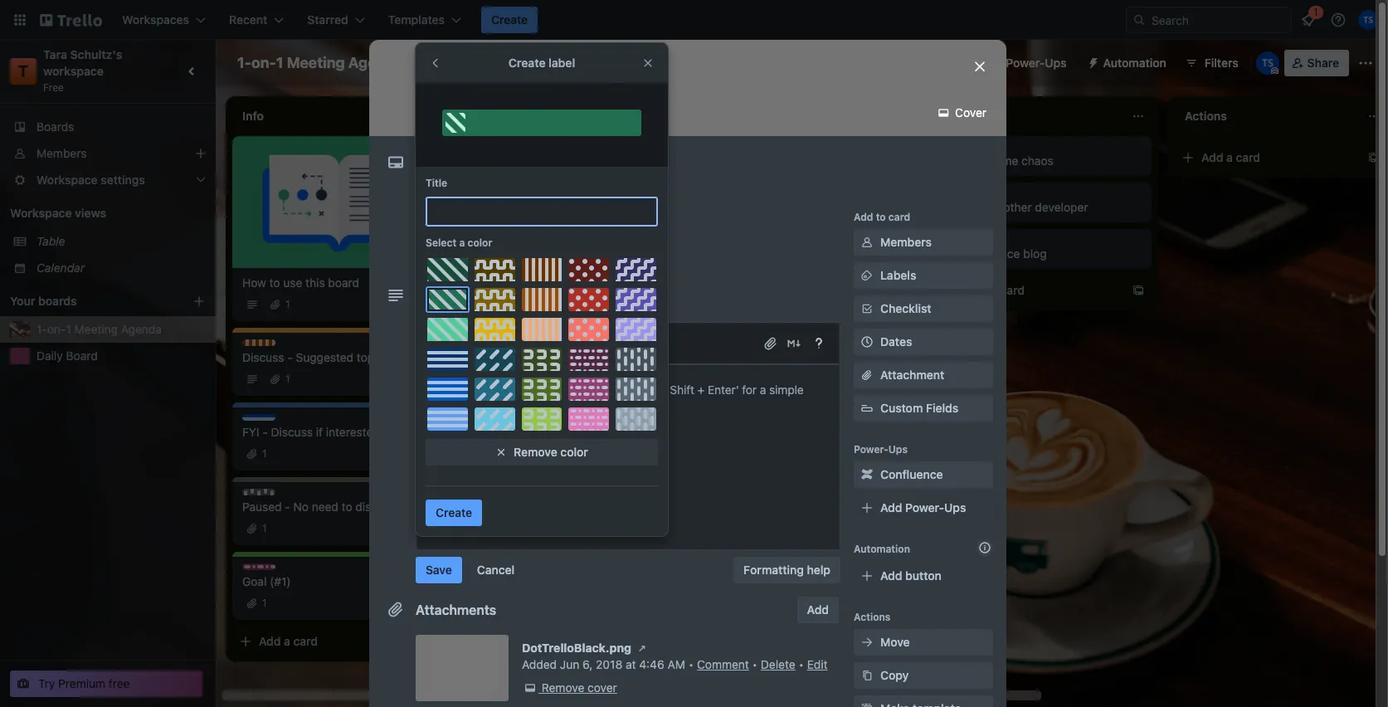 Task type: locate. For each thing, give the bounding box(es) containing it.
0 vertical spatial to
[[876, 211, 886, 223]]

mentor another developer
[[949, 200, 1088, 214]]

- for fyi
[[262, 425, 268, 439]]

can right how
[[632, 154, 651, 168]]

sm image for remove cover
[[522, 680, 539, 696]]

can you please give feedback on the report?
[[714, 200, 890, 231]]

daily board link
[[37, 348, 206, 364]]

1-on-1 meeting agenda inside the board name text field
[[237, 54, 403, 71]]

if right velocity
[[645, 280, 652, 294]]

sm image left copy
[[859, 667, 876, 684]]

ups up add button button
[[944, 500, 966, 515]]

manage time chaos link
[[949, 153, 1142, 169]]

x,
[[592, 154, 603, 168]]

boards link
[[0, 114, 216, 140]]

the inside discuss i've drafted my goals for the next few months. any feedback?
[[611, 217, 629, 231]]

color down 'main content area, start typing to enter text.' 'text box'
[[561, 445, 588, 459]]

create left label
[[509, 56, 546, 70]]

1 vertical spatial create button
[[426, 500, 482, 526]]

power-
[[1006, 56, 1045, 70], [854, 443, 889, 456], [905, 500, 944, 515]]

1 horizontal spatial 1-on-1 meeting agenda
[[237, 54, 403, 71]]

meeting inside 'link'
[[74, 322, 118, 336]]

sm image inside move link
[[859, 634, 876, 651]]

1 horizontal spatial labels
[[880, 268, 916, 282]]

2 vertical spatial to
[[342, 500, 352, 514]]

tara schultz (taraschultz7) image right filters
[[1256, 51, 1279, 75]]

use
[[283, 276, 302, 290]]

bold ⌘b image
[[475, 334, 495, 354]]

2 horizontal spatial to
[[876, 211, 886, 223]]

1 vertical spatial create
[[509, 56, 546, 70]]

1 horizontal spatial agenda
[[348, 54, 403, 71]]

add power-ups
[[880, 500, 966, 515]]

paused for paused paused - no need to discuss (#0)
[[259, 489, 294, 501]]

sm image inside labels link
[[859, 267, 876, 284]]

0 vertical spatial automation
[[1103, 56, 1167, 70]]

meeting inside the board name text field
[[287, 54, 345, 71]]

0 vertical spatial sm image
[[936, 105, 952, 121]]

sm image inside 'watch' button
[[544, 241, 561, 257]]

goal goal (#1)
[[242, 563, 291, 588]]

0 horizontal spatial power-ups
[[854, 443, 908, 456]]

improve
[[554, 280, 597, 294]]

0 vertical spatial workspace
[[474, 56, 536, 70]]

tara schultz's workspace free
[[43, 47, 125, 94]]

added jun 6, 2018 at 4:46 am
[[522, 657, 685, 671]]

the inside can you please give feedback on the report?
[[714, 217, 731, 231]]

italic ⌘i image
[[495, 334, 515, 354]]

1 vertical spatial meeting
[[74, 322, 118, 336]]

view markdown image
[[786, 335, 802, 352]]

2018
[[596, 657, 623, 671]]

1 horizontal spatial members
[[880, 235, 932, 249]]

create button right '(#0)' at the bottom of page
[[426, 500, 482, 526]]

0 horizontal spatial color: black, title: "paused" element
[[242, 489, 294, 501]]

board right daily
[[66, 349, 98, 363]]

0 vertical spatial ups
[[1045, 56, 1067, 70]]

discuss inside discuss i've drafted my goals for the next few months. any feedback?
[[495, 206, 532, 218]]

dottrelloblack.png
[[522, 641, 632, 655]]

sm image left confluence
[[859, 466, 876, 483]]

am
[[668, 657, 685, 671]]

comment
[[697, 657, 749, 671]]

1 horizontal spatial color
[[561, 445, 588, 459]]

2 vertical spatial sm image
[[859, 667, 876, 684]]

open help dialog image
[[809, 334, 829, 354]]

remove
[[514, 445, 558, 459], [542, 680, 585, 695]]

info link
[[449, 177, 469, 191]]

0 horizontal spatial tara schultz (taraschultz7) image
[[1256, 51, 1279, 75]]

can up "some"
[[532, 280, 551, 294]]

on
[[576, 154, 589, 168], [877, 200, 890, 214]]

remove color button
[[426, 439, 658, 466]]

to right feedback
[[876, 211, 886, 223]]

the for next
[[611, 217, 629, 231]]

board
[[328, 276, 359, 290]]

add button
[[880, 568, 942, 583]]

t link
[[10, 58, 37, 85]]

0 vertical spatial can
[[632, 154, 651, 168]]

move link
[[854, 629, 993, 656]]

color down i've
[[468, 237, 492, 249]]

1 horizontal spatial if
[[645, 280, 652, 294]]

power- inside button
[[1006, 56, 1045, 70]]

board
[[615, 56, 648, 70], [66, 349, 98, 363]]

create from template… image
[[1368, 151, 1381, 164], [896, 254, 910, 267], [1132, 284, 1145, 297], [661, 334, 674, 347]]

goal manage time chaos
[[949, 143, 1054, 168]]

1 vertical spatial on
[[877, 200, 890, 214]]

1 vertical spatial 1-on-1 meeting agenda
[[37, 322, 162, 336]]

workspace visible button
[[445, 50, 584, 76]]

members down the add to card
[[880, 235, 932, 249]]

color: pink, title: "goal" element for manage
[[949, 143, 988, 155]]

1 vertical spatial ups
[[889, 443, 908, 456]]

- inside fyi fyi - discuss if interested (#6)
[[262, 425, 268, 439]]

board inside daily board link
[[66, 349, 98, 363]]

1 horizontal spatial meeting
[[287, 54, 345, 71]]

another
[[991, 200, 1032, 214]]

sm image inside automation "button"
[[1080, 50, 1103, 73]]

1 horizontal spatial members link
[[854, 229, 993, 256]]

members down "boards"
[[37, 146, 87, 160]]

0 horizontal spatial workspace
[[10, 206, 72, 220]]

0 vertical spatial power-ups
[[1006, 56, 1067, 70]]

workspace inside button
[[474, 56, 536, 70]]

custom fields button
[[854, 400, 993, 417]]

color: pink, title: "goal" element for best
[[949, 236, 988, 248]]

1 vertical spatial -
[[262, 425, 268, 439]]

1 horizontal spatial workspace
[[474, 56, 536, 70]]

sm image for labels
[[859, 267, 876, 284]]

automation down search icon
[[1103, 56, 1167, 70]]

agenda left the "star or unstar board" icon
[[348, 54, 403, 71]]

0 horizontal spatial 1-
[[37, 322, 47, 336]]

discuss for discuss
[[730, 143, 768, 155]]

paused down i've
[[446, 241, 486, 256]]

0 vertical spatial color: pink, title: "goal" element
[[949, 143, 988, 155]]

tara schultz (taraschultz7) image right open information menu icon on the top
[[1359, 10, 1378, 30]]

remove for remove cover
[[542, 680, 585, 695]]

topic
[[357, 350, 384, 364]]

0 horizontal spatial can
[[532, 280, 551, 294]]

2 horizontal spatial power-
[[1006, 56, 1045, 70]]

discuss
[[356, 500, 396, 514]]

on inside the team is stuck on x, how can we move forward?
[[576, 154, 589, 168]]

create up workspace visible button
[[491, 12, 528, 27]]

0 vertical spatial meeting
[[287, 54, 345, 71]]

the right "for"
[[611, 217, 629, 231]]

create label
[[509, 56, 575, 70]]

insert / image
[[649, 334, 669, 354]]

the down can on the top of the page
[[714, 217, 731, 231]]

labels link
[[854, 262, 993, 289]]

0 vertical spatial color: black, title: "paused" element
[[416, 236, 496, 262]]

added
[[522, 657, 557, 671]]

on- inside the board name text field
[[251, 54, 276, 71]]

add board image
[[193, 295, 206, 308]]

create button up workspace visible button
[[481, 7, 538, 33]]

board inside board link
[[615, 56, 648, 70]]

0 horizontal spatial agenda
[[121, 322, 162, 336]]

0 vertical spatial 1-
[[237, 54, 251, 71]]

add inside button
[[880, 568, 902, 583]]

color: orange, title: "discuss" element up you
[[714, 143, 768, 155]]

0 vertical spatial remove
[[514, 445, 558, 459]]

on left x,
[[576, 154, 589, 168]]

0 vertical spatial -
[[287, 350, 293, 364]]

create from template… image
[[425, 635, 438, 648]]

1 vertical spatial automation
[[854, 543, 910, 555]]

button
[[905, 568, 942, 583]]

sm image
[[936, 105, 952, 121], [859, 466, 876, 483], [859, 667, 876, 684]]

1 vertical spatial labels
[[880, 268, 916, 282]]

try premium free button
[[10, 671, 202, 697]]

0 horizontal spatial 1-on-1 meeting agenda
[[37, 322, 162, 336]]

we right how
[[654, 154, 669, 168]]

on inside can you please give feedback on the report?
[[877, 200, 890, 214]]

how to use this board link
[[242, 275, 435, 291]]

automation inside "button"
[[1103, 56, 1167, 70]]

remove inside button
[[514, 445, 558, 459]]

sm image inside copy link
[[859, 667, 876, 684]]

to for use
[[269, 276, 280, 290]]

dates button
[[854, 329, 993, 355]]

cover
[[952, 105, 987, 120]]

open information menu image
[[1330, 12, 1347, 28]]

sm image up manage
[[936, 105, 952, 121]]

members link down "boards"
[[0, 140, 216, 167]]

power-ups button
[[973, 50, 1077, 76]]

discuss up you
[[730, 143, 768, 155]]

ups up confluence
[[889, 443, 908, 456]]

few
[[478, 233, 497, 247]]

table
[[37, 234, 65, 248]]

1 horizontal spatial power-
[[905, 500, 944, 515]]

1 vertical spatial color: pink, title: "goal" element
[[949, 236, 988, 248]]

to inside paused paused - no need to discuss (#0)
[[342, 500, 352, 514]]

0 horizontal spatial power-
[[854, 443, 889, 456]]

0 vertical spatial create button
[[481, 7, 538, 33]]

1 vertical spatial remove
[[542, 680, 585, 695]]

to left use
[[269, 276, 280, 290]]

custom
[[880, 401, 923, 415]]

0 vertical spatial 1-on-1 meeting agenda
[[237, 54, 403, 71]]

2 vertical spatial ups
[[944, 500, 966, 515]]

chaos
[[1022, 154, 1054, 168]]

try premium free
[[38, 676, 130, 690]]

daily
[[37, 349, 63, 363]]

1 vertical spatial to
[[269, 276, 280, 290]]

discuss - suggested topic (#3) link
[[242, 349, 435, 366]]

None text field
[[426, 197, 658, 227]]

cancel
[[477, 563, 515, 577]]

1 vertical spatial workspace
[[10, 206, 72, 220]]

board left customize views image
[[615, 56, 648, 70]]

paused left need
[[259, 489, 294, 501]]

1 vertical spatial board
[[66, 349, 98, 363]]

0 horizontal spatial the
[[611, 217, 629, 231]]

1 horizontal spatial board
[[615, 56, 648, 70]]

labels up select in the left of the page
[[416, 217, 448, 230]]

daily board
[[37, 349, 98, 363]]

1-on-1 meeting agenda
[[237, 54, 403, 71], [37, 322, 162, 336]]

discuss inside discuss i think we can improve velocity if we make some tooling changes.
[[495, 269, 532, 281]]

save button
[[416, 557, 462, 583]]

0 horizontal spatial ups
[[889, 443, 908, 456]]

1 vertical spatial color
[[561, 445, 588, 459]]

members
[[37, 146, 87, 160], [880, 235, 932, 249]]

1 horizontal spatial on
[[877, 200, 890, 214]]

custom fields
[[880, 401, 959, 415]]

sm image
[[1080, 50, 1103, 73], [859, 234, 876, 251], [544, 241, 561, 257], [859, 267, 876, 284], [859, 300, 876, 317], [859, 634, 876, 651], [634, 640, 651, 656], [522, 680, 539, 696], [859, 700, 876, 707]]

0 vertical spatial on
[[576, 154, 589, 168]]

0 horizontal spatial members
[[37, 146, 87, 160]]

can inside discuss i think we can improve velocity if we make some tooling changes.
[[532, 280, 551, 294]]

to
[[876, 211, 886, 223], [269, 276, 280, 290], [342, 500, 352, 514]]

remove for remove color
[[514, 445, 558, 459]]

mentor
[[949, 200, 988, 214]]

- inside paused paused - no need to discuss (#0)
[[285, 500, 290, 514]]

color: pink, title: "goal" element
[[949, 143, 988, 155], [949, 236, 988, 248], [242, 563, 281, 576]]

2 horizontal spatial ups
[[1045, 56, 1067, 70]]

the
[[611, 217, 629, 231], [714, 217, 731, 231]]

1 horizontal spatial 1-
[[237, 54, 251, 71]]

1 vertical spatial agenda
[[121, 322, 162, 336]]

drafted
[[500, 217, 539, 231]]

members link up labels link on the right top
[[854, 229, 993, 256]]

1 horizontal spatial color: black, title: "paused" element
[[416, 236, 496, 262]]

to right need
[[342, 500, 352, 514]]

1 horizontal spatial to
[[342, 500, 352, 514]]

best
[[949, 246, 973, 261]]

1 horizontal spatial can
[[632, 154, 651, 168]]

add a card
[[1202, 150, 1261, 164], [966, 283, 1025, 297], [495, 333, 554, 347], [259, 634, 318, 648]]

1 vertical spatial color: black, title: "paused" element
[[242, 489, 294, 501]]

- inside discuss discuss - suggested topic (#3)
[[287, 350, 293, 364]]

discuss left interested
[[271, 425, 313, 439]]

0 vertical spatial if
[[645, 280, 652, 294]]

color: orange, title: "discuss" element up months.
[[478, 206, 532, 218]]

0 vertical spatial power-
[[1006, 56, 1045, 70]]

how
[[242, 276, 266, 290]]

boards
[[38, 294, 77, 308]]

goal inside goal best practice blog
[[966, 236, 988, 248]]

sm image for checklist
[[859, 300, 876, 317]]

editor toolbar toolbar
[[424, 330, 832, 357]]

1 horizontal spatial the
[[714, 217, 731, 231]]

color: blue, title: "fyi" element
[[242, 414, 276, 427]]

None text field
[[407, 148, 955, 178]]

1 vertical spatial sm image
[[859, 466, 876, 483]]

0 horizontal spatial on
[[576, 154, 589, 168]]

1 vertical spatial power-
[[854, 443, 889, 456]]

on right feedback
[[877, 200, 890, 214]]

premium
[[58, 676, 106, 690]]

0 horizontal spatial labels
[[416, 217, 448, 230]]

sm image for move
[[859, 634, 876, 651]]

can
[[714, 200, 735, 214]]

1 vertical spatial members
[[880, 235, 932, 249]]

workspace left visible
[[474, 56, 536, 70]]

0 horizontal spatial if
[[316, 425, 323, 439]]

fyi
[[259, 414, 274, 427], [242, 425, 259, 439]]

automation up add button
[[854, 543, 910, 555]]

sm image inside checklist link
[[859, 300, 876, 317]]

1 vertical spatial tara schultz (taraschultz7) image
[[1256, 51, 1279, 75]]

0 vertical spatial tara schultz (taraschultz7) image
[[1359, 10, 1378, 30]]

discuss down use
[[259, 339, 296, 352]]

formatting help
[[744, 563, 831, 577]]

1 vertical spatial on-
[[47, 322, 66, 336]]

discuss up "some"
[[495, 269, 532, 281]]

some
[[510, 296, 539, 310]]

color: orange, title: "discuss" element down how
[[242, 339, 296, 352]]

1 vertical spatial can
[[532, 280, 551, 294]]

return to previous screen image
[[429, 56, 442, 70]]

agenda up daily board link
[[121, 322, 162, 336]]

workspace up table
[[10, 206, 72, 220]]

discuss up months.
[[495, 206, 532, 218]]

color: orange, title: "discuss" element
[[714, 143, 768, 155], [478, 206, 532, 218], [478, 269, 532, 281], [242, 339, 296, 352]]

0 horizontal spatial on-
[[47, 322, 66, 336]]

0 horizontal spatial members link
[[0, 140, 216, 167]]

workspace for workspace views
[[10, 206, 72, 220]]

0 horizontal spatial board
[[66, 349, 98, 363]]

color: black, title: "paused" element left need
[[242, 489, 294, 501]]

goal inside goal manage time chaos
[[966, 143, 988, 155]]

Search field
[[1146, 7, 1291, 32]]

we right velocity
[[655, 280, 670, 294]]

1 horizontal spatial power-ups
[[1006, 56, 1067, 70]]

tara schultz (taraschultz7) image
[[1359, 10, 1378, 30], [1256, 51, 1279, 75]]

automation
[[1103, 56, 1167, 70], [854, 543, 910, 555]]

feedback
[[824, 200, 874, 214]]

card
[[1236, 150, 1261, 164], [889, 211, 911, 223], [1000, 283, 1025, 297], [529, 333, 554, 347], [293, 634, 318, 648]]

1 horizontal spatial automation
[[1103, 56, 1167, 70]]

color: orange, title: "discuss" element up the make
[[478, 269, 532, 281]]

1 the from the left
[[611, 217, 629, 231]]

we inside the team is stuck on x, how can we move forward?
[[654, 154, 669, 168]]

2 vertical spatial -
[[285, 500, 290, 514]]

1 vertical spatial if
[[316, 425, 323, 439]]

if left interested
[[316, 425, 323, 439]]

labels up checklist
[[880, 268, 916, 282]]

2 the from the left
[[714, 217, 731, 231]]

developer
[[1035, 200, 1088, 214]]

formatting
[[744, 563, 804, 577]]

watch button
[[539, 236, 610, 262]]

color: black, title: "paused" element
[[416, 236, 496, 262], [242, 489, 294, 501]]

create right '(#0)' at the bottom of page
[[436, 505, 472, 520]]

color: black, title: "paused" element down i've
[[416, 236, 496, 262]]

sm image for copy
[[859, 667, 876, 684]]

visible
[[539, 56, 574, 70]]

0 vertical spatial agenda
[[348, 54, 403, 71]]

0 vertical spatial on-
[[251, 54, 276, 71]]

ups left automation "button"
[[1045, 56, 1067, 70]]

0 horizontal spatial meeting
[[74, 322, 118, 336]]

free
[[109, 676, 130, 690]]

ups inside button
[[1045, 56, 1067, 70]]



Task type: describe. For each thing, give the bounding box(es) containing it.
1 notification image
[[1299, 10, 1319, 30]]

1 vertical spatial members link
[[854, 229, 993, 256]]

your boards with 2 items element
[[10, 291, 168, 311]]

at
[[626, 657, 636, 671]]

move
[[880, 635, 910, 649]]

paused for paused
[[446, 241, 486, 256]]

goal for manage
[[966, 143, 988, 155]]

agenda inside 'link'
[[121, 322, 162, 336]]

the team is stuck on x, how can we move forward?
[[478, 154, 669, 184]]

this
[[305, 276, 325, 290]]

move
[[478, 170, 507, 184]]

share
[[1308, 56, 1339, 70]]

1 horizontal spatial ups
[[944, 500, 966, 515]]

we up "some"
[[514, 280, 529, 294]]

i think we can improve velocity if we make some tooling changes. link
[[478, 279, 671, 312]]

sm image inside cover link
[[936, 105, 952, 121]]

0 horizontal spatial color
[[468, 237, 492, 249]]

link image
[[596, 334, 616, 354]]

in
[[417, 177, 427, 191]]

1 horizontal spatial tara schultz (taraschultz7) image
[[1359, 10, 1378, 30]]

team
[[502, 154, 528, 168]]

power-ups inside button
[[1006, 56, 1067, 70]]

actions
[[854, 611, 891, 623]]

make
[[478, 296, 507, 310]]

color: orange, title: "discuss" element for discuss - suggested topic (#3)
[[242, 339, 296, 352]]

fyi fyi - discuss if interested (#6)
[[242, 414, 406, 439]]

remove cover link
[[522, 680, 617, 696]]

checklist link
[[854, 295, 993, 322]]

we for discuss i think we can improve velocity if we make some tooling changes.
[[655, 280, 670, 294]]

primary element
[[0, 0, 1388, 40]]

sm image for confluence
[[859, 466, 876, 483]]

image image
[[616, 334, 636, 354]]

table link
[[37, 233, 206, 250]]

edit link
[[807, 657, 828, 671]]

any
[[547, 233, 567, 247]]

add to card
[[854, 211, 911, 223]]

copy
[[880, 668, 909, 682]]

board link
[[587, 50, 658, 76]]

(#6)
[[383, 425, 406, 439]]

sm image for members
[[859, 234, 876, 251]]

add power-ups link
[[854, 495, 993, 521]]

sm image for watch
[[544, 241, 561, 257]]

1- inside 'link'
[[37, 322, 47, 336]]

tara
[[43, 47, 67, 61]]

color inside the remove color button
[[561, 445, 588, 459]]

blog
[[1023, 246, 1047, 261]]

your
[[10, 294, 35, 308]]

on- inside 'link'
[[47, 322, 66, 336]]

no
[[293, 500, 309, 514]]

watch
[[566, 241, 600, 256]]

workspace for workspace visible
[[474, 56, 536, 70]]

workspace views
[[10, 206, 106, 220]]

customize views image
[[666, 55, 683, 71]]

color: green, title: none image
[[442, 110, 641, 136]]

agenda inside the board name text field
[[348, 54, 403, 71]]

if inside fyi fyi - discuss if interested (#6)
[[316, 425, 323, 439]]

create inside primary "element"
[[491, 12, 528, 27]]

color: orange, title: "discuss" element for i've drafted my goals for the next few months. any feedback?
[[478, 206, 532, 218]]

discuss for discuss discuss - suggested topic (#3)
[[259, 339, 296, 352]]

(#1)
[[270, 574, 291, 588]]

create button inside primary "element"
[[481, 7, 538, 33]]

you
[[738, 200, 757, 214]]

formatting help link
[[734, 557, 841, 583]]

paused left no
[[242, 500, 282, 514]]

the for report?
[[714, 217, 731, 231]]

can inside the team is stuck on x, how can we move forward?
[[632, 154, 651, 168]]

goals
[[561, 217, 590, 231]]

automation button
[[1080, 50, 1177, 76]]

1-on-1 meeting agenda inside 'link'
[[37, 322, 162, 336]]

fields
[[926, 401, 959, 415]]

list
[[430, 177, 446, 191]]

how
[[607, 154, 629, 168]]

cover
[[588, 680, 617, 695]]

think
[[484, 280, 511, 294]]

show menu image
[[1358, 55, 1374, 71]]

comment link
[[697, 657, 749, 671]]

attach and insert link image
[[763, 335, 779, 352]]

discuss i think we can improve velocity if we make some tooling changes.
[[478, 269, 670, 310]]

2 vertical spatial color: pink, title: "goal" element
[[242, 563, 281, 576]]

- for discuss
[[287, 350, 293, 364]]

description
[[416, 288, 488, 303]]

dates
[[880, 334, 912, 349]]

i've
[[478, 217, 497, 231]]

the team is stuck on x, how can we move forward? link
[[478, 153, 671, 186]]

1- inside the board name text field
[[237, 54, 251, 71]]

0 horizontal spatial automation
[[854, 543, 910, 555]]

attachment button
[[854, 362, 993, 388]]

my
[[542, 217, 558, 231]]

select
[[426, 237, 457, 249]]

Main content area, start typing to enter text. text field
[[434, 380, 822, 420]]

feedback?
[[570, 233, 626, 247]]

1 inside the board name text field
[[276, 54, 283, 71]]

color: orange, title: "discuss" element for i think we can improve velocity if we make some tooling changes.
[[478, 269, 532, 281]]

(#0)
[[399, 500, 422, 514]]

add button
[[797, 597, 839, 623]]

discuss for discuss i've drafted my goals for the next few months. any feedback?
[[495, 206, 532, 218]]

discuss left suggested
[[242, 350, 284, 364]]

0 vertical spatial members
[[37, 146, 87, 160]]

add inside 'button'
[[807, 602, 829, 617]]

(#3)
[[387, 350, 410, 364]]

filters button
[[1180, 50, 1244, 76]]

cover link
[[931, 100, 997, 126]]

0 vertical spatial labels
[[416, 217, 448, 230]]

6,
[[583, 657, 593, 671]]

attachments
[[416, 602, 496, 617]]

discuss for discuss i think we can improve velocity if we make some tooling changes.
[[495, 269, 532, 281]]

info
[[449, 177, 469, 191]]

time
[[995, 154, 1019, 168]]

goal (#1) link
[[242, 573, 435, 590]]

remove color
[[514, 445, 588, 459]]

paused paused - no need to discuss (#0)
[[242, 489, 422, 514]]

goal for goal
[[259, 563, 281, 576]]

close popover image
[[641, 56, 655, 70]]

goal best practice blog
[[949, 236, 1047, 261]]

1 inside 'link'
[[66, 322, 71, 336]]

help
[[807, 563, 831, 577]]

goal for best
[[966, 236, 988, 248]]

best practice blog link
[[949, 246, 1142, 262]]

need
[[312, 500, 338, 514]]

notifications
[[539, 217, 602, 230]]

edit
[[807, 657, 828, 671]]

we for the team is stuck on x, how can we move forward?
[[654, 154, 669, 168]]

your boards
[[10, 294, 77, 308]]

- for paused
[[285, 500, 290, 514]]

Board name text field
[[229, 50, 411, 76]]

copy link
[[854, 662, 993, 689]]

please
[[760, 200, 796, 214]]

is
[[532, 154, 540, 168]]

calendar
[[37, 261, 85, 275]]

changes.
[[582, 296, 631, 310]]

views
[[75, 206, 106, 220]]

star or unstar board image
[[421, 56, 435, 70]]

select a color
[[426, 237, 492, 249]]

4:46
[[639, 657, 665, 671]]

sm image for automation
[[1080, 50, 1103, 73]]

if inside discuss i think we can improve velocity if we make some tooling changes.
[[645, 280, 652, 294]]

fyi - discuss if interested (#6) link
[[242, 424, 435, 441]]

next
[[632, 217, 655, 231]]

2 vertical spatial create
[[436, 505, 472, 520]]

1 vertical spatial power-ups
[[854, 443, 908, 456]]

to for card
[[876, 211, 886, 223]]

filters
[[1205, 56, 1239, 70]]

try
[[38, 676, 55, 690]]

2 vertical spatial power-
[[905, 500, 944, 515]]

0 vertical spatial members link
[[0, 140, 216, 167]]

mentor another developer link
[[949, 199, 1142, 216]]

discuss inside fyi fyi - discuss if interested (#6)
[[271, 425, 313, 439]]

search image
[[1133, 13, 1146, 27]]



Task type: vqa. For each thing, say whether or not it's contained in the screenshot.
sm icon related to Members
yes



